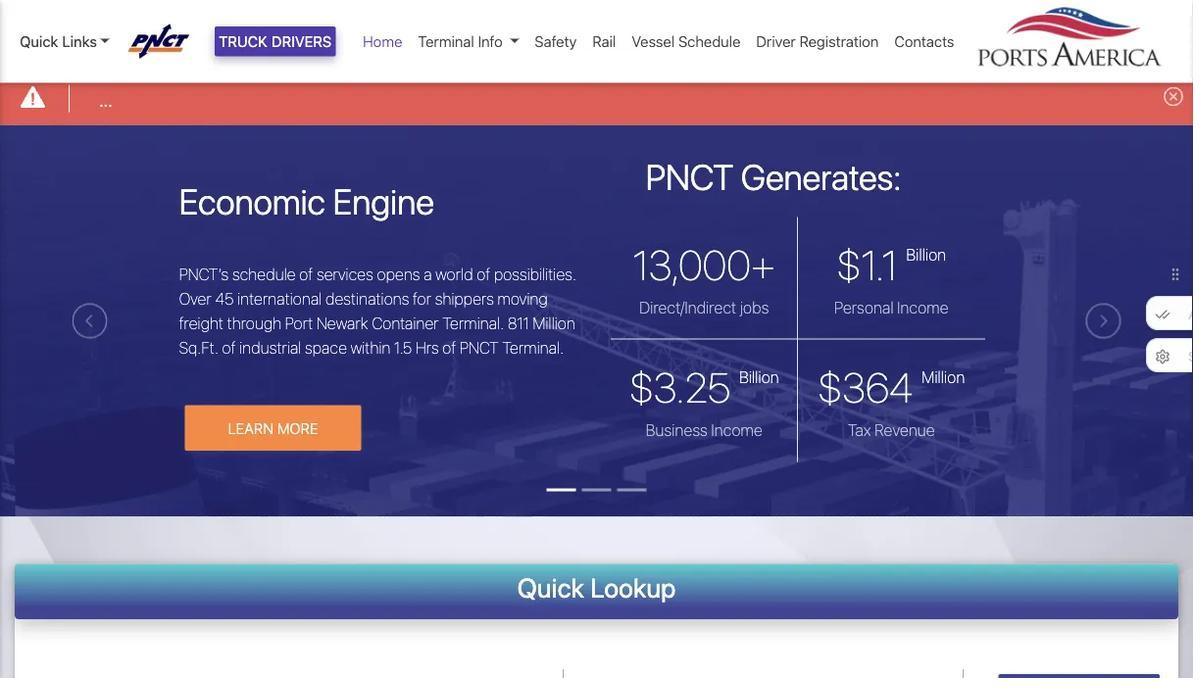 Task type: locate. For each thing, give the bounding box(es) containing it.
economic
[[179, 181, 325, 222]]

billion for $1.1
[[907, 245, 946, 264]]

billion inside the $1.1 billion
[[907, 245, 946, 264]]

schedule
[[232, 265, 296, 284]]

of
[[299, 265, 313, 284], [477, 265, 491, 284], [222, 339, 236, 357], [442, 339, 456, 357]]

container
[[372, 314, 439, 333]]

pnct
[[646, 155, 734, 197], [460, 339, 499, 357]]

business income
[[646, 421, 763, 439]]

driver
[[757, 33, 796, 50]]

lookup
[[590, 572, 676, 604]]

within
[[351, 339, 391, 357]]

$1.1 billion
[[837, 240, 946, 289]]

welcome to port newmark container terminal image
[[0, 125, 1193, 627]]

quick left lookup
[[517, 572, 585, 604]]

0 vertical spatial pnct
[[646, 155, 734, 197]]

0 horizontal spatial income
[[711, 421, 763, 439]]

engine
[[333, 181, 434, 222]]

0 horizontal spatial billion
[[740, 368, 779, 386]]

quick for quick lookup
[[517, 572, 585, 604]]

truck
[[219, 33, 268, 50]]

1 vertical spatial quick
[[517, 572, 585, 604]]

terminal info link
[[410, 23, 527, 60]]

pnct's
[[179, 265, 229, 284]]

info
[[478, 33, 503, 50]]

million
[[533, 314, 575, 333], [922, 368, 965, 386]]

generates:
[[741, 155, 901, 197]]

million up revenue at the right bottom of page
[[922, 368, 965, 386]]

registration
[[800, 33, 879, 50]]

1 vertical spatial terminal.
[[502, 339, 564, 357]]

billion inside $3.25 billion
[[740, 368, 779, 386]]

jobs
[[740, 298, 769, 317]]

billion down the jobs
[[740, 368, 779, 386]]

million inside the $364 million
[[922, 368, 965, 386]]

1 horizontal spatial income
[[898, 298, 949, 317]]

for
[[413, 290, 431, 308]]

13,000+ direct/indirect jobs
[[633, 240, 776, 317]]

terminal. down shippers
[[443, 314, 504, 333]]

0 horizontal spatial pnct
[[460, 339, 499, 357]]

1 vertical spatial pnct
[[460, 339, 499, 357]]

1 vertical spatial income
[[711, 421, 763, 439]]

drivers
[[271, 33, 332, 50]]

pnct up 13,000+
[[646, 155, 734, 197]]

income down $3.25 billion
[[711, 421, 763, 439]]

shippers
[[435, 290, 494, 308]]

links
[[62, 33, 97, 50]]

None text field
[[86, 669, 391, 679], [563, 669, 964, 679], [86, 669, 391, 679], [563, 669, 964, 679]]

1 vertical spatial million
[[922, 368, 965, 386]]

income for $1.1
[[898, 298, 949, 317]]

home
[[363, 33, 402, 50]]

opens
[[377, 265, 420, 284]]

billion right the $1.1
[[907, 245, 946, 264]]

1 horizontal spatial quick
[[517, 572, 585, 604]]

world
[[436, 265, 473, 284]]

income
[[898, 298, 949, 317], [711, 421, 763, 439]]

schedule
[[679, 33, 741, 50]]

billion
[[907, 245, 946, 264], [740, 368, 779, 386]]

truck drivers
[[219, 33, 332, 50]]

contacts link
[[887, 23, 963, 60]]

destinations
[[325, 290, 409, 308]]

quick
[[20, 33, 58, 50], [517, 572, 585, 604]]

1 vertical spatial billion
[[740, 368, 779, 386]]

quick left links
[[20, 33, 58, 50]]

0 vertical spatial income
[[898, 298, 949, 317]]

1 horizontal spatial billion
[[907, 245, 946, 264]]

income down the $1.1 billion
[[898, 298, 949, 317]]

terminal. down 811
[[502, 339, 564, 357]]

0 vertical spatial billion
[[907, 245, 946, 264]]

of right world on the left top of the page
[[477, 265, 491, 284]]

1 horizontal spatial million
[[922, 368, 965, 386]]

terminal.
[[443, 314, 504, 333], [502, 339, 564, 357]]

services
[[317, 265, 373, 284]]

learn
[[228, 420, 274, 437]]

of right 'sq.ft.'
[[222, 339, 236, 357]]

million right 811
[[533, 314, 575, 333]]

close image
[[1164, 87, 1184, 106]]

0 vertical spatial million
[[533, 314, 575, 333]]

1 horizontal spatial pnct
[[646, 155, 734, 197]]

0 vertical spatial quick
[[20, 33, 58, 50]]

a
[[424, 265, 432, 284]]

tax
[[848, 421, 871, 439]]

pnct down shippers
[[460, 339, 499, 357]]

0 horizontal spatial million
[[533, 314, 575, 333]]

0 horizontal spatial quick
[[20, 33, 58, 50]]

1.5
[[394, 339, 412, 357]]



Task type: vqa. For each thing, say whether or not it's contained in the screenshot.
MATT
no



Task type: describe. For each thing, give the bounding box(es) containing it.
vessel
[[632, 33, 675, 50]]

driver registration link
[[749, 23, 887, 60]]

truck drivers link
[[215, 26, 336, 56]]

$364
[[818, 363, 913, 411]]

vessel schedule
[[632, 33, 741, 50]]

rail
[[593, 33, 616, 50]]

sq.ft.
[[179, 339, 219, 357]]

pnct generates:
[[646, 155, 901, 197]]

industrial
[[239, 339, 301, 357]]

personal income
[[834, 298, 949, 317]]

driver registration
[[757, 33, 879, 50]]

of up international
[[299, 265, 313, 284]]

$3.25 billion
[[629, 363, 779, 411]]

$3.25
[[629, 363, 731, 411]]

economic engine
[[179, 181, 434, 222]]

direct/indirect
[[640, 298, 737, 317]]

quick links link
[[20, 30, 110, 52]]

through
[[227, 314, 282, 333]]

pnct inside "pnct's schedule of services opens a world of possibilities. over 45 international destinations for shippers moving freight through port newark container terminal.                                 811 million sq.ft. of industrial space within 1.5 hrs of pnct terminal."
[[460, 339, 499, 357]]

... link
[[99, 89, 112, 112]]

revenue
[[875, 421, 935, 439]]

$1.1
[[837, 240, 898, 289]]

newark
[[317, 314, 368, 333]]

safety link
[[527, 23, 585, 60]]

over
[[179, 290, 212, 308]]

rail link
[[585, 23, 624, 60]]

home link
[[355, 23, 410, 60]]

... alert
[[0, 72, 1193, 125]]

vessel schedule link
[[624, 23, 749, 60]]

45
[[215, 290, 234, 308]]

$364 million
[[818, 363, 965, 411]]

port
[[285, 314, 313, 333]]

learn more
[[228, 420, 318, 437]]

contacts
[[895, 33, 955, 50]]

...
[[99, 91, 112, 110]]

income for $3.25
[[711, 421, 763, 439]]

possibilities.
[[494, 265, 577, 284]]

quick links
[[20, 33, 97, 50]]

freight
[[179, 314, 224, 333]]

international
[[237, 290, 322, 308]]

terminal
[[418, 33, 474, 50]]

personal
[[834, 298, 894, 317]]

business
[[646, 421, 708, 439]]

quick for quick links
[[20, 33, 58, 50]]

hrs
[[416, 339, 439, 357]]

learn more button
[[185, 405, 361, 451]]

more
[[277, 420, 318, 437]]

tax revenue
[[848, 421, 935, 439]]

billion for $3.25
[[740, 368, 779, 386]]

million inside "pnct's schedule of services opens a world of possibilities. over 45 international destinations for shippers moving freight through port newark container terminal.                                 811 million sq.ft. of industrial space within 1.5 hrs of pnct terminal."
[[533, 314, 575, 333]]

terminal info
[[418, 33, 503, 50]]

safety
[[535, 33, 577, 50]]

space
[[305, 339, 347, 357]]

13,000+
[[633, 240, 776, 289]]

811
[[508, 314, 529, 333]]

0 vertical spatial terminal.
[[443, 314, 504, 333]]

moving
[[498, 290, 548, 308]]

pnct's schedule of services opens a world of possibilities. over 45 international destinations for shippers moving freight through port newark container terminal.                                 811 million sq.ft. of industrial space within 1.5 hrs of pnct terminal.
[[179, 265, 577, 357]]

quick lookup
[[517, 572, 676, 604]]

of right 'hrs'
[[442, 339, 456, 357]]



